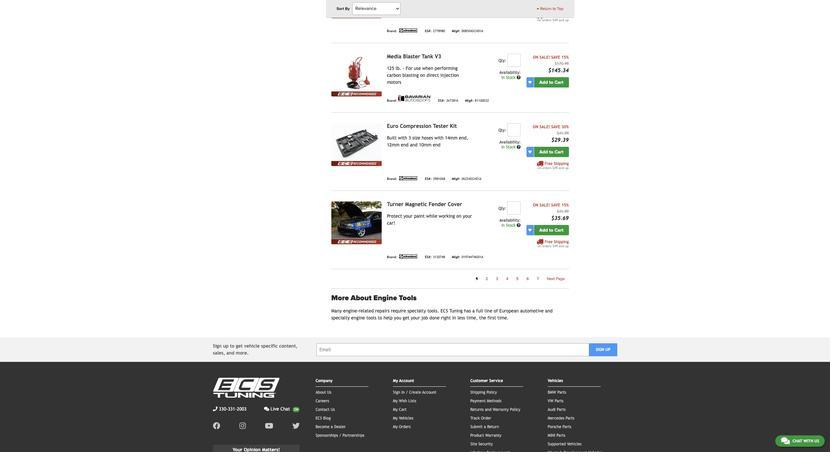 Task type: vqa. For each thing, say whether or not it's contained in the screenshot.
Availability: related to $35.69
yes



Task type: locate. For each thing, give the bounding box(es) containing it.
a right has
[[473, 308, 475, 314]]

my for my orders
[[393, 425, 398, 429]]

add to cart right caret up icon
[[540, 1, 564, 7]]

twitter logo image
[[293, 423, 300, 430]]

1 vertical spatial vehicles
[[399, 416, 414, 421]]

bav auto tools - corporate logo image
[[399, 95, 432, 102]]

es#: 2778980
[[425, 29, 446, 33]]

schwaben - corporate logo image for compression
[[399, 176, 419, 180]]

mercedes
[[548, 416, 565, 421]]

1 vertical spatial $41.99
[[557, 209, 569, 214]]

vehicles up orders
[[399, 416, 414, 421]]

4 brand: from the top
[[387, 256, 397, 259]]

3 my from the top
[[393, 408, 398, 412]]

1 vertical spatial comments image
[[782, 437, 791, 445]]

0 vertical spatial /
[[406, 390, 408, 395]]

cart for $145.34
[[555, 80, 564, 85]]

save inside the on sale!                         save 15% $41.99 $35.69
[[552, 203, 561, 208]]

vehicles right the supported
[[568, 442, 582, 447]]

1 horizontal spatial policy
[[510, 408, 521, 412]]

4 add from the top
[[540, 227, 548, 233]]

3673816
[[447, 99, 459, 103]]

sign
[[213, 344, 222, 349], [596, 348, 605, 352], [393, 390, 401, 395]]

2 vertical spatial sale!
[[540, 203, 550, 208]]

2 horizontal spatial vehicles
[[568, 442, 582, 447]]

0 horizontal spatial ecs
[[316, 416, 322, 421]]

schwaben - corporate logo image left es#: 3981068
[[399, 176, 419, 180]]

3 sale! from the top
[[540, 203, 550, 208]]

my left wish
[[393, 399, 398, 404]]

1 add to wish list image from the top
[[529, 81, 532, 84]]

1 sale! from the top
[[540, 55, 550, 60]]

dealer
[[334, 425, 346, 429]]

orders down $29.39 at the right top of page
[[543, 166, 552, 170]]

about up related
[[351, 294, 372, 302]]

become
[[316, 425, 330, 429]]

/ left create
[[406, 390, 408, 395]]

save for $35.69
[[552, 203, 561, 208]]

end right "12mm"
[[401, 142, 409, 147]]

add to cart down $29.39 at the right top of page
[[540, 149, 564, 155]]

1 vertical spatial on
[[533, 125, 539, 129]]

es#: left "3673816"
[[439, 99, 445, 103]]

performing
[[435, 66, 458, 71]]

get
[[403, 315, 410, 321], [236, 344, 243, 349]]

2 vertical spatial us
[[815, 439, 820, 444]]

1 horizontal spatial comments image
[[782, 437, 791, 445]]

3 ecs tuning recommends this product. image from the top
[[332, 161, 382, 166]]

1 vertical spatial $49
[[553, 166, 558, 170]]

contact
[[316, 408, 330, 412]]

2 end from the left
[[433, 142, 441, 147]]

$41.99 down 30%
[[557, 131, 569, 136]]

stock for $29.39
[[506, 145, 516, 149]]

warranty down methods
[[493, 408, 509, 412]]

sale! for $35.69
[[540, 203, 550, 208]]

$41.99 inside "on sale!                         save 30% $41.99 $29.39"
[[557, 131, 569, 136]]

1 vertical spatial /
[[340, 433, 342, 438]]

0 horizontal spatial get
[[236, 344, 243, 349]]

mfg#: 06254sch01a
[[452, 177, 482, 181]]

orders
[[399, 425, 411, 429]]

1 vertical spatial chat
[[793, 439, 803, 444]]

2 add to cart from the top
[[540, 80, 564, 85]]

free down the return to top link
[[545, 14, 553, 18]]

1 availability: from the top
[[500, 70, 521, 75]]

site
[[471, 442, 478, 447]]

on inside on sale!                         save 15% $170.99 $145.34
[[533, 55, 539, 60]]

3 brand: from the top
[[387, 177, 397, 181]]

a for company
[[331, 425, 333, 429]]

on sale!                         save 30% $41.99 $29.39
[[533, 125, 569, 143]]

tools
[[367, 315, 377, 321]]

0 vertical spatial vehicles
[[548, 379, 564, 383]]

1 horizontal spatial return
[[541, 6, 552, 11]]

live
[[271, 407, 279, 412]]

0 vertical spatial us
[[328, 390, 332, 395]]

1 horizontal spatial a
[[473, 308, 475, 314]]

3 free from the top
[[545, 240, 553, 244]]

availability: for $35.69
[[500, 218, 521, 223]]

methods
[[487, 399, 502, 404]]

0 vertical spatial 15%
[[562, 55, 569, 60]]

hoses
[[422, 135, 433, 141]]

0 vertical spatial $49
[[553, 18, 558, 22]]

3 add to cart button from the top
[[534, 147, 569, 157]]

1 vertical spatial qty:
[[499, 128, 507, 133]]

sale! inside on sale!                         save 15% $170.99 $145.34
[[540, 55, 550, 60]]

$49 down return to top
[[553, 18, 558, 22]]

add to wish list image for $29.39
[[529, 150, 532, 154]]

add to cart down $35.69
[[540, 227, 564, 233]]

stock for $145.34
[[506, 75, 516, 80]]

add right caret up icon
[[540, 1, 548, 7]]

15% up $35.69
[[562, 203, 569, 208]]

1 my from the top
[[393, 379, 398, 383]]

contact us link
[[316, 408, 335, 412]]

cart down wish
[[399, 408, 407, 412]]

returns and warranty policy
[[471, 408, 521, 412]]

0 horizontal spatial end
[[401, 142, 409, 147]]

save up $35.69
[[552, 203, 561, 208]]

save left 30%
[[552, 125, 561, 129]]

mini
[[548, 433, 556, 438]]

ecs left blog
[[316, 416, 322, 421]]

0 horizontal spatial comments image
[[264, 407, 269, 412]]

create
[[409, 390, 421, 395]]

specialty up job
[[408, 308, 426, 314]]

0 vertical spatial ecs
[[441, 308, 448, 314]]

2 15% from the top
[[562, 203, 569, 208]]

sponsorships / partnerships
[[316, 433, 365, 438]]

0 horizontal spatial policy
[[487, 390, 497, 395]]

free shipping on orders $49 and up down $29.39 at the right top of page
[[538, 161, 569, 170]]

3 add from the top
[[540, 149, 548, 155]]

magnetic
[[405, 201, 428, 208]]

0 horizontal spatial return
[[488, 425, 499, 429]]

porsche parts
[[548, 425, 572, 429]]

1 vertical spatial sale!
[[540, 125, 550, 129]]

ecs blog
[[316, 416, 331, 421]]

free down $29.39 at the right top of page
[[545, 161, 553, 166]]

es#:
[[425, 29, 432, 33], [439, 99, 445, 103], [425, 177, 432, 181], [425, 256, 432, 259]]

return to top
[[540, 6, 564, 11]]

save inside on sale!                         save 15% $170.99 $145.34
[[552, 55, 561, 60]]

a inside the many engine-related repairs require specialty tools. ecs tuning has a full line of european automotive and specialty engine tools to help you get your job done right in less time, the first time.
[[473, 308, 475, 314]]

on sale!                         save 15% $170.99 $145.34
[[533, 55, 569, 74]]

top
[[558, 6, 564, 11]]

schwaben - corporate logo image for magnetic
[[399, 255, 419, 259]]

warranty
[[493, 408, 509, 412], [486, 433, 502, 438]]

sign for sign up to get vehicle specific content, sales, and more.
[[213, 344, 222, 349]]

in for $35.69
[[502, 223, 505, 228]]

4 add to cart from the top
[[540, 227, 564, 233]]

2 orders from the top
[[543, 166, 552, 170]]

mfg#: left 008504sch01a
[[452, 29, 461, 33]]

mfg#: for media blaster tank v3
[[465, 99, 474, 103]]

0 vertical spatial policy
[[487, 390, 497, 395]]

1 qty: from the top
[[499, 58, 507, 63]]

2 vertical spatial save
[[552, 203, 561, 208]]

4 my from the top
[[393, 416, 398, 421]]

your inside the many engine-related repairs require specialty tools. ecs tuning has a full line of european automotive and specialty engine tools to help you get your job done right in less time, the first time.
[[411, 315, 420, 321]]

return to top link
[[537, 6, 564, 12]]

company
[[316, 379, 333, 383]]

1 vertical spatial free
[[545, 161, 553, 166]]

to inside the many engine-related repairs require specialty tools. ecs tuning has a full line of european automotive and specialty engine tools to help you get your job done right in less time, the first time.
[[378, 315, 383, 321]]

bmw
[[548, 390, 557, 395]]

shipping up payment
[[471, 390, 486, 395]]

4 ecs tuning recommends this product. image from the top
[[332, 239, 382, 244]]

orders down the return to top link
[[543, 18, 552, 22]]

ecs tuning recommends this product. image for media blaster tank v3
[[332, 91, 382, 96]]

2 horizontal spatial with
[[804, 439, 814, 444]]

2 $41.99 from the top
[[557, 209, 569, 214]]

1 15% from the top
[[562, 55, 569, 60]]

sign in / create account link
[[393, 390, 437, 395]]

end right 10mm
[[433, 142, 441, 147]]

protect your paint while working on your car!
[[387, 213, 472, 226]]

my wish lists
[[393, 399, 417, 404]]

2 question circle image from the top
[[517, 223, 521, 227]]

2 vertical spatial on
[[533, 203, 539, 208]]

2 vertical spatial availability:
[[500, 218, 521, 223]]

1 on from the top
[[533, 55, 539, 60]]

next page link
[[543, 275, 569, 283]]

2 vertical spatial vehicles
[[568, 442, 582, 447]]

parts for audi parts
[[557, 408, 566, 412]]

more.
[[236, 351, 249, 356]]

on inside the on sale!                         save 15% $41.99 $35.69
[[533, 203, 539, 208]]

$49 down $35.69
[[553, 244, 558, 248]]

cart down $145.34
[[555, 80, 564, 85]]

save up $170.99
[[552, 55, 561, 60]]

about
[[351, 294, 372, 302], [316, 390, 326, 395]]

15% up $170.99
[[562, 55, 569, 60]]

2 vertical spatial qty:
[[499, 206, 507, 211]]

1 vertical spatial free shipping on orders $49 and up
[[538, 161, 569, 170]]

2 ecs tuning recommends this product. image from the top
[[332, 91, 382, 96]]

on for $145.34
[[533, 55, 539, 60]]

2 in stock from the top
[[502, 145, 517, 149]]

0 horizontal spatial account
[[399, 379, 415, 383]]

comments image left chat with us
[[782, 437, 791, 445]]

1 vertical spatial specialty
[[332, 315, 350, 321]]

right
[[441, 315, 451, 321]]

2 horizontal spatial a
[[484, 425, 486, 429]]

2
[[486, 277, 488, 281]]

specific
[[261, 344, 278, 349]]

add to cart button for $145.34
[[534, 77, 569, 87]]

media blaster tank v3 link
[[387, 53, 442, 60]]

3 orders from the top
[[543, 244, 552, 248]]

partnerships
[[343, 433, 365, 438]]

3 stock from the top
[[506, 223, 516, 228]]

es#: 3130748
[[425, 256, 446, 259]]

0 vertical spatial get
[[403, 315, 410, 321]]

my up 'my vehicles' link
[[393, 408, 398, 412]]

comments image inside live chat link
[[264, 407, 269, 412]]

parts right the bmw
[[558, 390, 567, 395]]

become a dealer
[[316, 425, 346, 429]]

vw parts
[[548, 399, 564, 404]]

3 qty: from the top
[[499, 206, 507, 211]]

3 on from the top
[[533, 203, 539, 208]]

parts down porsche parts link
[[557, 433, 566, 438]]

2 vertical spatial add to wish list image
[[529, 229, 532, 232]]

2 save from the top
[[552, 125, 561, 129]]

ecs up right
[[441, 308, 448, 314]]

2 vertical spatial free
[[545, 240, 553, 244]]

1 vertical spatial warranty
[[486, 433, 502, 438]]

your left 'paint'
[[404, 213, 413, 219]]

free shipping on orders $49 and up down return to top
[[538, 14, 569, 22]]

mfg#: left the 06254sch01a
[[452, 177, 461, 181]]

0 vertical spatial about
[[351, 294, 372, 302]]

end
[[401, 142, 409, 147], [433, 142, 441, 147]]

free for $35.69
[[545, 240, 553, 244]]

in stock for $145.34
[[502, 75, 517, 80]]

schwaben - corporate logo image left es#: 3130748
[[399, 255, 419, 259]]

your left job
[[411, 315, 420, 321]]

1 brand: from the top
[[387, 29, 397, 33]]

3 add to cart from the top
[[540, 149, 564, 155]]

0 vertical spatial return
[[541, 6, 552, 11]]

1 vertical spatial get
[[236, 344, 243, 349]]

orders down $35.69
[[543, 244, 552, 248]]

time,
[[467, 315, 478, 321]]

add down the on sale!                         save 15% $41.99 $35.69
[[540, 227, 548, 233]]

$49 down $29.39 at the right top of page
[[553, 166, 558, 170]]

add down on sale!                         save 15% $170.99 $145.34
[[540, 80, 548, 85]]

about up careers
[[316, 390, 326, 395]]

5 link
[[513, 275, 523, 283]]

and right 'sales,'
[[227, 351, 235, 356]]

None number field
[[508, 54, 521, 67], [508, 123, 521, 137], [508, 202, 521, 215], [508, 54, 521, 67], [508, 123, 521, 137], [508, 202, 521, 215]]

2 stock from the top
[[506, 145, 516, 149]]

3 availability: from the top
[[500, 218, 521, 223]]

on inside 125 lb. - for use when performing carbon blasting on direct injection motors
[[421, 73, 426, 78]]

turner magnetic fender cover link
[[387, 201, 463, 208]]

add to wish list image for $145.34
[[529, 81, 532, 84]]

my cart
[[393, 408, 407, 412]]

0 vertical spatial 3
[[409, 135, 411, 141]]

2 brand: from the top
[[387, 99, 397, 103]]

page
[[556, 277, 565, 281]]

2 my from the top
[[393, 399, 398, 404]]

parts for porsche parts
[[563, 425, 572, 429]]

0 vertical spatial qty:
[[499, 58, 507, 63]]

4 add to cart button from the top
[[534, 225, 569, 235]]

1 horizontal spatial about
[[351, 294, 372, 302]]

sign inside the sign up "button"
[[596, 348, 605, 352]]

parts down mercedes parts
[[563, 425, 572, 429]]

0 horizontal spatial vehicles
[[399, 416, 414, 421]]

to
[[550, 1, 554, 7], [553, 6, 557, 11], [550, 80, 554, 85], [550, 149, 554, 155], [550, 227, 554, 233], [378, 315, 383, 321], [230, 344, 235, 349]]

related
[[359, 308, 374, 314]]

1 schwaben - corporate logo image from the top
[[399, 28, 419, 32]]

and down $29.39 at the right top of page
[[559, 166, 565, 170]]

0 vertical spatial orders
[[543, 18, 552, 22]]

my orders link
[[393, 425, 411, 429]]

1 vertical spatial 3
[[496, 277, 499, 281]]

account right create
[[423, 390, 437, 395]]

0 vertical spatial availability:
[[500, 70, 521, 75]]

us
[[328, 390, 332, 395], [331, 408, 335, 412], [815, 439, 820, 444]]

on for $35.69
[[533, 203, 539, 208]]

2 vertical spatial schwaben - corporate logo image
[[399, 255, 419, 259]]

comments image inside chat with us link
[[782, 437, 791, 445]]

on inside "on sale!                         save 30% $41.99 $29.39"
[[533, 125, 539, 129]]

1 horizontal spatial account
[[423, 390, 437, 395]]

mfg#: left 019744tms01a
[[452, 256, 461, 259]]

0 horizontal spatial /
[[340, 433, 342, 438]]

turner magnetic fender cover
[[387, 201, 463, 208]]

availability:
[[500, 70, 521, 75], [500, 140, 521, 145], [500, 218, 521, 223]]

1 horizontal spatial ecs
[[441, 308, 448, 314]]

mfg#: left b1100032
[[465, 99, 474, 103]]

euro compression tester kit link
[[387, 123, 457, 129]]

up inside "button"
[[606, 348, 611, 352]]

1 add from the top
[[540, 1, 548, 7]]

0 vertical spatial account
[[399, 379, 415, 383]]

0 vertical spatial stock
[[506, 75, 516, 80]]

1 horizontal spatial sign
[[393, 390, 401, 395]]

2 add from the top
[[540, 80, 548, 85]]

15% for $145.34
[[562, 55, 569, 60]]

1 vertical spatial schwaben - corporate logo image
[[399, 176, 419, 180]]

1 stock from the top
[[506, 75, 516, 80]]

free shipping on orders $49 and up down $35.69
[[538, 240, 569, 248]]

ecs tuning recommends this product. image
[[332, 13, 382, 18], [332, 91, 382, 96], [332, 161, 382, 166], [332, 239, 382, 244]]

1 horizontal spatial end
[[433, 142, 441, 147]]

0 vertical spatial save
[[552, 55, 561, 60]]

account up sign in / create account
[[399, 379, 415, 383]]

save for $145.34
[[552, 55, 561, 60]]

1 in stock from the top
[[502, 75, 517, 80]]

$145.34
[[549, 67, 569, 74]]

$41.99 up $35.69
[[557, 209, 569, 214]]

1 horizontal spatial chat
[[793, 439, 803, 444]]

1 vertical spatial question circle image
[[517, 223, 521, 227]]

2 availability: from the top
[[500, 140, 521, 145]]

-
[[403, 66, 405, 71]]

0 horizontal spatial with
[[398, 135, 408, 141]]

2 vertical spatial $49
[[553, 244, 558, 248]]

get up more.
[[236, 344, 243, 349]]

about us
[[316, 390, 332, 395]]

return down order
[[488, 425, 499, 429]]

2 add to cart button from the top
[[534, 77, 569, 87]]

cart for $35.69
[[555, 227, 564, 233]]

vw parts link
[[548, 399, 564, 404]]

add down "on sale!                         save 30% $41.99 $29.39"
[[540, 149, 548, 155]]

1 vertical spatial in stock
[[502, 145, 517, 149]]

in stock for $35.69
[[502, 223, 517, 228]]

1 orders from the top
[[543, 18, 552, 22]]

sort by
[[337, 6, 350, 11]]

in stock for $29.39
[[502, 145, 517, 149]]

save inside "on sale!                         save 30% $41.99 $29.39"
[[552, 125, 561, 129]]

my for my vehicles
[[393, 416, 398, 421]]

15% inside on sale!                         save 15% $170.99 $145.34
[[562, 55, 569, 60]]

and down top
[[559, 18, 565, 22]]

3 free shipping on orders $49 and up from the top
[[538, 240, 569, 248]]

warranty up security
[[486, 433, 502, 438]]

0 horizontal spatial chat
[[281, 407, 290, 412]]

$41.99 for $35.69
[[557, 209, 569, 214]]

3 left 4 link
[[496, 277, 499, 281]]

comments image left live
[[264, 407, 269, 412]]

0 vertical spatial add to wish list image
[[529, 81, 532, 84]]

a right submit
[[484, 425, 486, 429]]

shipping down top
[[554, 14, 569, 18]]

Email email field
[[317, 343, 590, 356]]

with for built
[[398, 135, 408, 141]]

0 horizontal spatial sign
[[213, 344, 222, 349]]

1 vertical spatial add to wish list image
[[529, 150, 532, 154]]

cart
[[555, 1, 564, 7], [555, 80, 564, 85], [555, 149, 564, 155], [555, 227, 564, 233], [399, 408, 407, 412]]

track order link
[[471, 416, 492, 421]]

3 save from the top
[[552, 203, 561, 208]]

3 left size
[[409, 135, 411, 141]]

add to cart down $145.34
[[540, 80, 564, 85]]

facebook logo image
[[213, 423, 220, 430]]

2 schwaben - corporate logo image from the top
[[399, 176, 419, 180]]

1 free shipping on orders $49 and up from the top
[[538, 14, 569, 22]]

question circle image
[[517, 145, 521, 149], [517, 223, 521, 227]]

parts up 'porsche parts' at the bottom right of the page
[[566, 416, 575, 421]]

sale! inside the on sale!                         save 15% $41.99 $35.69
[[540, 203, 550, 208]]

my up my wish lists link
[[393, 379, 398, 383]]

2 free from the top
[[545, 161, 553, 166]]

caret up image
[[537, 7, 540, 11]]

1 vertical spatial orders
[[543, 166, 552, 170]]

2 free shipping on orders $49 and up from the top
[[538, 161, 569, 170]]

full
[[477, 308, 484, 314]]

specialty down many
[[332, 315, 350, 321]]

2 add to wish list image from the top
[[529, 150, 532, 154]]

2 vertical spatial in stock
[[502, 223, 517, 228]]

5 my from the top
[[393, 425, 398, 429]]

$35.69
[[552, 215, 569, 221]]

add to cart button for $29.39
[[534, 147, 569, 157]]

my down my cart link
[[393, 416, 398, 421]]

comments image
[[264, 407, 269, 412], [782, 437, 791, 445]]

2 horizontal spatial sign
[[596, 348, 605, 352]]

15% inside the on sale!                         save 15% $41.99 $35.69
[[562, 203, 569, 208]]

1 horizontal spatial /
[[406, 390, 408, 395]]

1 vertical spatial us
[[331, 408, 335, 412]]

free down $35.69
[[545, 240, 553, 244]]

parts up mercedes parts link
[[557, 408, 566, 412]]

vehicles up bmw parts in the bottom right of the page
[[548, 379, 564, 383]]

my left orders
[[393, 425, 398, 429]]

2 $49 from the top
[[553, 166, 558, 170]]

es#: for tester
[[425, 177, 432, 181]]

in for $145.34
[[502, 75, 505, 80]]

3 schwaben - corporate logo image from the top
[[399, 255, 419, 259]]

my for my wish lists
[[393, 399, 398, 404]]

qty: for $29.39
[[499, 128, 507, 133]]

0 vertical spatial specialty
[[408, 308, 426, 314]]

$41.99
[[557, 131, 569, 136], [557, 209, 569, 214]]

$41.99 inside the on sale!                         save 15% $41.99 $35.69
[[557, 209, 569, 214]]

2 qty: from the top
[[499, 128, 507, 133]]

2 sale! from the top
[[540, 125, 550, 129]]

schwaben - corporate logo image up blaster
[[399, 28, 419, 32]]

0 vertical spatial schwaben - corporate logo image
[[399, 28, 419, 32]]

and down size
[[410, 142, 418, 147]]

brand: for turner
[[387, 256, 397, 259]]

in for $29.39
[[502, 145, 505, 149]]

sale! inside "on sale!                         save 30% $41.99 $29.39"
[[540, 125, 550, 129]]

and right automotive
[[546, 308, 553, 314]]

add to wish list image
[[529, 81, 532, 84], [529, 150, 532, 154], [529, 229, 532, 232]]

1 $41.99 from the top
[[557, 131, 569, 136]]

3 add to wish list image from the top
[[529, 229, 532, 232]]

1 save from the top
[[552, 55, 561, 60]]

0 vertical spatial comments image
[[264, 407, 269, 412]]

engine-
[[344, 308, 359, 314]]

cart right caret up icon
[[555, 1, 564, 7]]

cart down $35.69
[[555, 227, 564, 233]]

size
[[413, 135, 421, 141]]

porsche parts link
[[548, 425, 572, 429]]

3 $49 from the top
[[553, 244, 558, 248]]

1 vertical spatial save
[[552, 125, 561, 129]]

get right the you
[[403, 315, 410, 321]]

0 horizontal spatial specialty
[[332, 315, 350, 321]]

0 horizontal spatial 3
[[409, 135, 411, 141]]

330-331-2003
[[219, 407, 247, 412]]

/ down dealer
[[340, 433, 342, 438]]

and up order
[[485, 408, 492, 412]]

es#3130748 - 019744tms01a - turner magnetic fender cover - protect your paint while working on your car! - schwaben - audi bmw volkswagen mercedes benz mini porsche image
[[332, 202, 382, 239]]

a left dealer
[[331, 425, 333, 429]]

stock for $35.69
[[506, 223, 516, 228]]

0 vertical spatial in stock
[[502, 75, 517, 80]]

availability: for $145.34
[[500, 70, 521, 75]]

2 vertical spatial orders
[[543, 244, 552, 248]]

0 vertical spatial $41.99
[[557, 131, 569, 136]]

1 vertical spatial availability:
[[500, 140, 521, 145]]

comments image for chat
[[782, 437, 791, 445]]

orders
[[543, 18, 552, 22], [543, 166, 552, 170], [543, 244, 552, 248]]

1 add to cart from the top
[[540, 1, 564, 7]]

mercedes parts
[[548, 416, 575, 421]]

schwaben - corporate logo image
[[399, 28, 419, 32], [399, 176, 419, 180], [399, 255, 419, 259]]

sign inside sign up to get vehicle specific content, sales, and more.
[[213, 344, 222, 349]]

0 vertical spatial chat
[[281, 407, 290, 412]]

2 on from the top
[[533, 125, 539, 129]]

orders for $29.39
[[543, 166, 552, 170]]

return right caret up icon
[[541, 6, 552, 11]]

sign in / create account
[[393, 390, 437, 395]]

3 in stock from the top
[[502, 223, 517, 228]]

in
[[502, 75, 505, 80], [502, 145, 505, 149], [502, 223, 505, 228], [402, 390, 405, 395]]

06254sch01a
[[462, 177, 482, 181]]

my wish lists link
[[393, 399, 417, 404]]

1 question circle image from the top
[[517, 145, 521, 149]]

0 horizontal spatial a
[[331, 425, 333, 429]]

cart down $29.39 at the right top of page
[[555, 149, 564, 155]]

1 horizontal spatial get
[[403, 315, 410, 321]]

the
[[480, 315, 487, 321]]

require
[[391, 308, 406, 314]]

parts right vw
[[555, 399, 564, 404]]

0 vertical spatial on
[[533, 55, 539, 60]]

2 vertical spatial free shipping on orders $49 and up
[[538, 240, 569, 248]]

es#: left the 3981068
[[425, 177, 432, 181]]

es#: left 3130748
[[425, 256, 432, 259]]

1 ecs tuning recommends this product. image from the top
[[332, 13, 382, 18]]

qty: for $145.34
[[499, 58, 507, 63]]



Task type: describe. For each thing, give the bounding box(es) containing it.
built with 3 size hoses with 14mm end, 12mm end and 10mm end
[[387, 135, 469, 147]]

3981068
[[433, 177, 446, 181]]

es#: for fender
[[425, 256, 432, 259]]

blaster
[[403, 53, 421, 60]]

mfg#: for euro compression tester kit
[[452, 177, 461, 181]]

submit a return
[[471, 425, 499, 429]]

1 vertical spatial return
[[488, 425, 499, 429]]

qty: for $35.69
[[499, 206, 507, 211]]

1 vertical spatial policy
[[510, 408, 521, 412]]

youtube logo image
[[265, 423, 273, 430]]

shipping policy
[[471, 390, 497, 395]]

and inside the many engine-related repairs require specialty tools. ecs tuning has a full line of european automotive and specialty engine tools to help you get your job done right in less time, the first time.
[[546, 308, 553, 314]]

1
[[476, 277, 478, 281]]

parts for mini parts
[[557, 433, 566, 438]]

ecs tuning recommends this product. image for euro compression tester kit
[[332, 161, 382, 166]]

add to cart for $35.69
[[540, 227, 564, 233]]

us for contact us
[[331, 408, 335, 412]]

comments image for live
[[264, 407, 269, 412]]

of
[[494, 308, 498, 314]]

my for my account
[[393, 379, 398, 383]]

shipping down $35.69
[[554, 240, 569, 244]]

$49 for $29.39
[[553, 166, 558, 170]]

vw
[[548, 399, 554, 404]]

125
[[387, 66, 395, 71]]

$170.99
[[555, 61, 569, 66]]

brand: for euro
[[387, 177, 397, 181]]

kit
[[450, 123, 457, 129]]

4
[[507, 277, 509, 281]]

my cart link
[[393, 408, 407, 412]]

cart for $29.39
[[555, 149, 564, 155]]

es#2778980 - 008504sch01a - 9 piece scraper, hook and pick set - great for carbon cleaning, grabbing and scraping. - schwaben - audi bmw volkswagen mercedes benz mini porsche image
[[332, 0, 382, 13]]

$41.99 for $29.39
[[557, 131, 569, 136]]

while
[[426, 213, 438, 219]]

question circle image
[[517, 76, 521, 80]]

question circle image for $29.39
[[517, 145, 521, 149]]

1 end from the left
[[401, 142, 409, 147]]

fender
[[429, 201, 447, 208]]

free for $29.39
[[545, 161, 553, 166]]

live chat
[[271, 407, 290, 412]]

payment
[[471, 399, 486, 404]]

es#3673816 - b1100032 - media blaster tank v3 - 125 lb. - for use when performing carbon blasting on direct injection motors - bav auto tools - audi bmw volkswagen mercedes benz mini porsche image
[[332, 54, 382, 91]]

vehicle
[[244, 344, 260, 349]]

mini parts
[[548, 433, 566, 438]]

my vehicles
[[393, 416, 414, 421]]

ecs inside the many engine-related repairs require specialty tools. ecs tuning has a full line of european automotive and specialty engine tools to help you get your job done right in less time, the first time.
[[441, 308, 448, 314]]

track
[[471, 416, 480, 421]]

product warranty link
[[471, 433, 502, 438]]

up inside sign up to get vehicle specific content, sales, and more.
[[223, 344, 229, 349]]

with for chat
[[804, 439, 814, 444]]

330-
[[219, 407, 228, 412]]

media blaster tank v3
[[387, 53, 442, 60]]

1 vertical spatial account
[[423, 390, 437, 395]]

add to cart for $145.34
[[540, 80, 564, 85]]

chat with us link
[[776, 436, 825, 447]]

1 $49 from the top
[[553, 18, 558, 22]]

es#: left 2778980
[[425, 29, 432, 33]]

add to cart for $29.39
[[540, 149, 564, 155]]

sign for sign up
[[596, 348, 605, 352]]

direct
[[427, 73, 439, 78]]

track order
[[471, 416, 492, 421]]

tester
[[433, 123, 449, 129]]

on for $29.39
[[533, 125, 539, 129]]

free shipping on orders $49 and up for $29.39
[[538, 161, 569, 170]]

add to wish list image for $35.69
[[529, 229, 532, 232]]

bmw parts
[[548, 390, 567, 395]]

question circle image for $35.69
[[517, 223, 521, 227]]

1 horizontal spatial with
[[435, 135, 444, 141]]

euro compression tester kit
[[387, 123, 457, 129]]

mini parts link
[[548, 433, 566, 438]]

12mm
[[387, 142, 400, 147]]

carbon
[[387, 73, 401, 78]]

1 horizontal spatial vehicles
[[548, 379, 564, 383]]

use
[[414, 66, 421, 71]]

vehicles for supported vehicles
[[568, 442, 582, 447]]

has
[[465, 308, 471, 314]]

paint
[[414, 213, 425, 219]]

$49 for $35.69
[[553, 244, 558, 248]]

add to cart button for $35.69
[[534, 225, 569, 235]]

careers
[[316, 399, 329, 404]]

1 add to cart button from the top
[[534, 0, 569, 9]]

to inside sign up to get vehicle specific content, sales, and more.
[[230, 344, 235, 349]]

4 link
[[503, 275, 513, 283]]

1 horizontal spatial specialty
[[408, 308, 426, 314]]

site security
[[471, 442, 493, 447]]

b1100032
[[475, 99, 489, 103]]

help
[[384, 315, 393, 321]]

sponsorships
[[316, 433, 338, 438]]

15% for $35.69
[[562, 203, 569, 208]]

tank
[[422, 53, 434, 60]]

tools.
[[428, 308, 440, 314]]

shipping down $29.39 at the right top of page
[[554, 161, 569, 166]]

get inside sign up to get vehicle specific content, sales, and more.
[[236, 344, 243, 349]]

10mm
[[419, 142, 432, 147]]

audi
[[548, 408, 556, 412]]

ecs tuning recommends this product. image for turner magnetic fender cover
[[332, 239, 382, 244]]

phone image
[[213, 407, 218, 412]]

order
[[481, 416, 492, 421]]

5
[[517, 277, 519, 281]]

sale! for $29.39
[[540, 125, 550, 129]]

mfg#: 019744tms01a
[[452, 256, 484, 259]]

customer
[[471, 379, 489, 383]]

media
[[387, 53, 402, 60]]

audi parts
[[548, 408, 566, 412]]

brand: for media
[[387, 99, 397, 103]]

ecs tuning image
[[213, 378, 279, 398]]

and down $35.69
[[559, 244, 565, 248]]

you
[[394, 315, 402, 321]]

tools
[[399, 294, 417, 302]]

your right working
[[463, 213, 472, 219]]

sign for sign in / create account
[[393, 390, 401, 395]]

mercedes parts link
[[548, 416, 575, 421]]

es#3981068 - 06254sch01a - euro compression tester kit - built with 3 size hoses with 14mm end, 12mm end and 10mm end - schwaben - audi bmw volkswagen mercedes benz mini porsche image
[[332, 123, 382, 161]]

es#: 3981068
[[425, 177, 446, 181]]

paginated product list navigation navigation
[[332, 275, 569, 283]]

availability: for $29.39
[[500, 140, 521, 145]]

sale! for $145.34
[[540, 55, 550, 60]]

my account
[[393, 379, 415, 383]]

save for $29.39
[[552, 125, 561, 129]]

many
[[332, 308, 342, 314]]

lists
[[409, 399, 417, 404]]

add for $35.69
[[540, 227, 548, 233]]

3 inside paginated product list navigation navigation
[[496, 277, 499, 281]]

and inside sign up to get vehicle specific content, sales, and more.
[[227, 351, 235, 356]]

parts for bmw parts
[[558, 390, 567, 395]]

019744tms01a
[[462, 256, 484, 259]]

my for my cart
[[393, 408, 398, 412]]

sign up to get vehicle specific content, sales, and more.
[[213, 344, 298, 356]]

blasting
[[403, 73, 419, 78]]

sign up
[[596, 348, 611, 352]]

service
[[490, 379, 503, 383]]

mfg#: for turner magnetic fender cover
[[452, 256, 461, 259]]

v3
[[435, 53, 442, 60]]

a for customer service
[[484, 425, 486, 429]]

parts for mercedes parts
[[566, 416, 575, 421]]

us for about us
[[328, 390, 332, 395]]

3 inside built with 3 size hoses with 14mm end, 12mm end and 10mm end
[[409, 135, 411, 141]]

lb.
[[396, 66, 402, 71]]

instagram logo image
[[240, 423, 246, 430]]

parts for vw parts
[[555, 399, 564, 404]]

payment methods
[[471, 399, 502, 404]]

vehicles for my vehicles
[[399, 416, 414, 421]]

repairs
[[376, 308, 390, 314]]

0 vertical spatial warranty
[[493, 408, 509, 412]]

sponsorships / partnerships link
[[316, 433, 365, 438]]

es#: for tank
[[439, 99, 445, 103]]

1 free from the top
[[545, 14, 553, 18]]

330-331-2003 link
[[213, 406, 247, 413]]

blog
[[323, 416, 331, 421]]

add for $145.34
[[540, 80, 548, 85]]

compression
[[400, 123, 432, 129]]

get inside the many engine-related repairs require specialty tools. ecs tuning has a full line of european automotive and specialty engine tools to help you get your job done right in less time, the first time.
[[403, 315, 410, 321]]

on sale!                         save 15% $41.99 $35.69
[[533, 203, 569, 221]]

site security link
[[471, 442, 493, 447]]

add for $29.39
[[540, 149, 548, 155]]

in
[[453, 315, 456, 321]]

on inside protect your paint while working on your car!
[[457, 213, 462, 219]]

and inside built with 3 size hoses with 14mm end, 12mm end and 10mm end
[[410, 142, 418, 147]]

1 vertical spatial about
[[316, 390, 326, 395]]

my vehicles link
[[393, 416, 414, 421]]

built
[[387, 135, 397, 141]]

orders for $35.69
[[543, 244, 552, 248]]

free shipping on orders $49 and up for $35.69
[[538, 240, 569, 248]]

supported vehicles
[[548, 442, 582, 447]]



